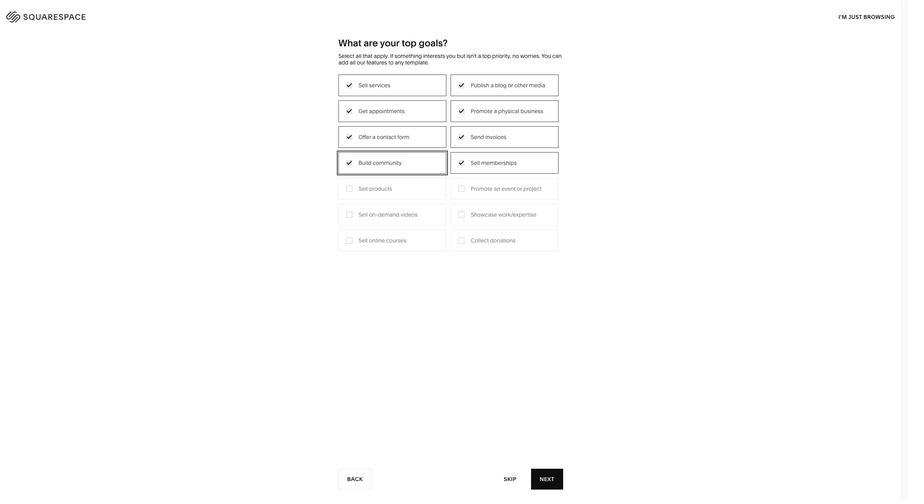 Task type: vqa. For each thing, say whether or not it's contained in the screenshot.
Promote a physical business
yes



Task type: describe. For each thing, give the bounding box(es) containing it.
goals?
[[419, 38, 448, 49]]

non-
[[320, 142, 333, 149]]

publish
[[471, 82, 489, 89]]

what are your top goals? select all that apply. if something interests you but isn't a top priority, no worries. you can add all our features to any template.
[[338, 38, 562, 66]]

or for blog
[[508, 82, 513, 89]]

something
[[395, 53, 422, 60]]

demand
[[378, 211, 399, 218]]

collect donations
[[471, 237, 516, 244]]

can
[[552, 53, 562, 60]]

build
[[359, 160, 371, 167]]

other
[[514, 82, 528, 89]]

a for offer a contact form
[[372, 134, 375, 141]]

1 horizontal spatial top
[[482, 53, 491, 60]]

publish a blog or other media
[[471, 82, 545, 89]]

i'm just browsing link
[[839, 6, 895, 27]]

sell for sell products
[[359, 186, 368, 192]]

professional services
[[284, 119, 338, 126]]

work/expertise
[[498, 211, 536, 218]]

community & non-profits
[[284, 142, 349, 149]]

events
[[366, 142, 383, 149]]

squarespace logo link
[[15, 9, 191, 22]]

services
[[317, 119, 338, 126]]

community
[[373, 160, 402, 167]]

on-
[[369, 211, 378, 218]]

offer a contact form
[[359, 134, 409, 141]]

sell for sell on-demand videos
[[359, 211, 368, 218]]

send invoices
[[471, 134, 506, 141]]

i'm
[[839, 13, 847, 20]]

business
[[521, 108, 543, 115]]

media
[[366, 131, 382, 138]]

sell products
[[359, 186, 392, 192]]

community & non-profits link
[[284, 142, 357, 149]]

& for decor
[[464, 107, 468, 114]]

promote a physical business
[[471, 108, 543, 115]]

get appointments
[[359, 108, 405, 115]]

& for non-
[[315, 142, 319, 149]]

real estate & properties
[[366, 165, 426, 172]]

properties
[[400, 165, 426, 172]]

just
[[848, 13, 862, 20]]

build community
[[359, 160, 402, 167]]

select
[[338, 53, 354, 60]]

sell on-demand videos
[[359, 211, 418, 218]]

project
[[523, 186, 542, 192]]

a for publish a blog or other media
[[491, 82, 494, 89]]

squarespace logo image
[[15, 9, 101, 22]]

invoices
[[485, 134, 506, 141]]

next button
[[531, 470, 563, 490]]

log             in link
[[872, 12, 892, 19]]

template.
[[405, 59, 429, 66]]

an
[[494, 186, 500, 192]]

offer
[[359, 134, 371, 141]]

sell services
[[359, 82, 390, 89]]

services
[[369, 82, 390, 89]]

no
[[512, 53, 519, 60]]

nature & animals
[[447, 119, 491, 126]]

but
[[457, 53, 465, 60]]

you
[[446, 53, 456, 60]]

real
[[366, 165, 377, 172]]

in
[[885, 12, 892, 19]]

your
[[380, 38, 399, 49]]

fitness link
[[447, 131, 473, 138]]

collect
[[471, 237, 489, 244]]

nature & animals link
[[447, 119, 499, 126]]

sell for sell online courses
[[359, 237, 368, 244]]

skip button
[[496, 469, 525, 491]]

products
[[369, 186, 392, 192]]

send
[[471, 134, 484, 141]]

event
[[501, 186, 516, 192]]

promote an event or project
[[471, 186, 542, 192]]

form
[[397, 134, 409, 141]]

all left our
[[350, 59, 356, 66]]

restaurants
[[366, 119, 396, 126]]

blog
[[495, 82, 507, 89]]



Task type: locate. For each thing, give the bounding box(es) containing it.
0 horizontal spatial or
[[508, 82, 513, 89]]

any
[[395, 59, 404, 66]]

& right nature
[[466, 119, 469, 126]]

or for event
[[517, 186, 522, 192]]

0 horizontal spatial top
[[402, 38, 417, 49]]

sell left products
[[359, 186, 368, 192]]

memberships
[[481, 160, 517, 167]]

promote up animals
[[471, 108, 493, 115]]

our
[[357, 59, 365, 66]]

lusaka image
[[348, 264, 553, 501]]

& left non-
[[315, 142, 319, 149]]

back
[[347, 476, 363, 483]]

sell left the memberships
[[471, 160, 480, 167]]

if
[[390, 53, 393, 60]]

physical
[[498, 108, 519, 115]]

apply.
[[374, 53, 389, 60]]

sell for sell memberships
[[471, 160, 480, 167]]

interests
[[423, 53, 445, 60]]

1 vertical spatial top
[[482, 53, 491, 60]]

log
[[872, 12, 884, 19]]

top
[[402, 38, 417, 49], [482, 53, 491, 60]]

0 vertical spatial or
[[508, 82, 513, 89]]

priority,
[[492, 53, 511, 60]]

skip
[[504, 476, 517, 483]]

get
[[359, 108, 368, 115]]

what
[[338, 38, 361, 49]]

promote for promote an event or project
[[471, 186, 493, 192]]

& for animals
[[466, 119, 469, 126]]

sell left services
[[359, 82, 368, 89]]

2 promote from the top
[[471, 186, 493, 192]]

all left that
[[356, 53, 361, 60]]

profits
[[333, 142, 349, 149]]

professional services link
[[284, 119, 346, 126]]

& right home on the top of page
[[464, 107, 468, 114]]

media & podcasts link
[[366, 131, 419, 138]]

sell online courses
[[359, 237, 406, 244]]

home
[[447, 107, 463, 114]]

features
[[367, 59, 387, 66]]

back button
[[338, 470, 372, 490]]

appointments
[[369, 108, 405, 115]]

or right 'event' on the top right
[[517, 186, 522, 192]]

0 vertical spatial top
[[402, 38, 417, 49]]

or
[[508, 82, 513, 89], [517, 186, 522, 192]]

top right 'isn't'
[[482, 53, 491, 60]]

contact
[[377, 134, 396, 141]]

log             in
[[872, 12, 892, 19]]

promote for promote a physical business
[[471, 108, 493, 115]]

browsing
[[864, 13, 895, 20]]

home & decor
[[447, 107, 485, 114]]

add
[[338, 59, 348, 66]]

1 promote from the top
[[471, 108, 493, 115]]

are
[[364, 38, 378, 49]]

promote
[[471, 108, 493, 115], [471, 186, 493, 192]]

& right estate
[[395, 165, 399, 172]]

next
[[539, 476, 554, 483]]

a left "physical"
[[494, 108, 497, 115]]

promote left "an"
[[471, 186, 493, 192]]

1 vertical spatial promote
[[471, 186, 493, 192]]

decor
[[469, 107, 485, 114]]

&
[[464, 107, 468, 114], [466, 119, 469, 126], [383, 131, 387, 138], [315, 142, 319, 149], [395, 165, 399, 172]]

donations
[[490, 237, 516, 244]]

a left blog
[[491, 82, 494, 89]]

events link
[[366, 142, 390, 149]]

showcase
[[471, 211, 497, 218]]

videos
[[401, 211, 418, 218]]

sell for sell services
[[359, 82, 368, 89]]

worries.
[[520, 53, 540, 60]]

home & decor link
[[447, 107, 493, 114]]

media & podcasts
[[366, 131, 411, 138]]

0 vertical spatial promote
[[471, 108, 493, 115]]

top up something
[[402, 38, 417, 49]]

sell left on- on the left of the page
[[359, 211, 368, 218]]

a inside what are your top goals? select all that apply. if something interests you but isn't a top priority, no worries. you can add all our features to any template.
[[478, 53, 481, 60]]

1 horizontal spatial or
[[517, 186, 522, 192]]

to
[[388, 59, 394, 66]]

real estate & properties link
[[366, 165, 434, 172]]

that
[[363, 53, 372, 60]]

estate
[[378, 165, 394, 172]]

animals
[[471, 119, 491, 126]]

1 vertical spatial or
[[517, 186, 522, 192]]

all
[[356, 53, 361, 60], [350, 59, 356, 66]]

& right 'media'
[[383, 131, 387, 138]]

isn't
[[467, 53, 477, 60]]

fitness
[[447, 131, 466, 138]]

online
[[369, 237, 385, 244]]

community
[[284, 142, 314, 149]]

restaurants link
[[366, 119, 404, 126]]

a right 'isn't'
[[478, 53, 481, 60]]

a for promote a physical business
[[494, 108, 497, 115]]

sell
[[359, 82, 368, 89], [471, 160, 480, 167], [359, 186, 368, 192], [359, 211, 368, 218], [359, 237, 368, 244]]

courses
[[386, 237, 406, 244]]

sell left online
[[359, 237, 368, 244]]

nature
[[447, 119, 465, 126]]

or right blog
[[508, 82, 513, 89]]

travel link
[[366, 107, 389, 114]]

sell memberships
[[471, 160, 517, 167]]

a up events
[[372, 134, 375, 141]]

media
[[529, 82, 545, 89]]

you
[[541, 53, 551, 60]]

& for podcasts
[[383, 131, 387, 138]]

weddings
[[366, 154, 392, 161]]

lusaka element
[[348, 264, 553, 501]]



